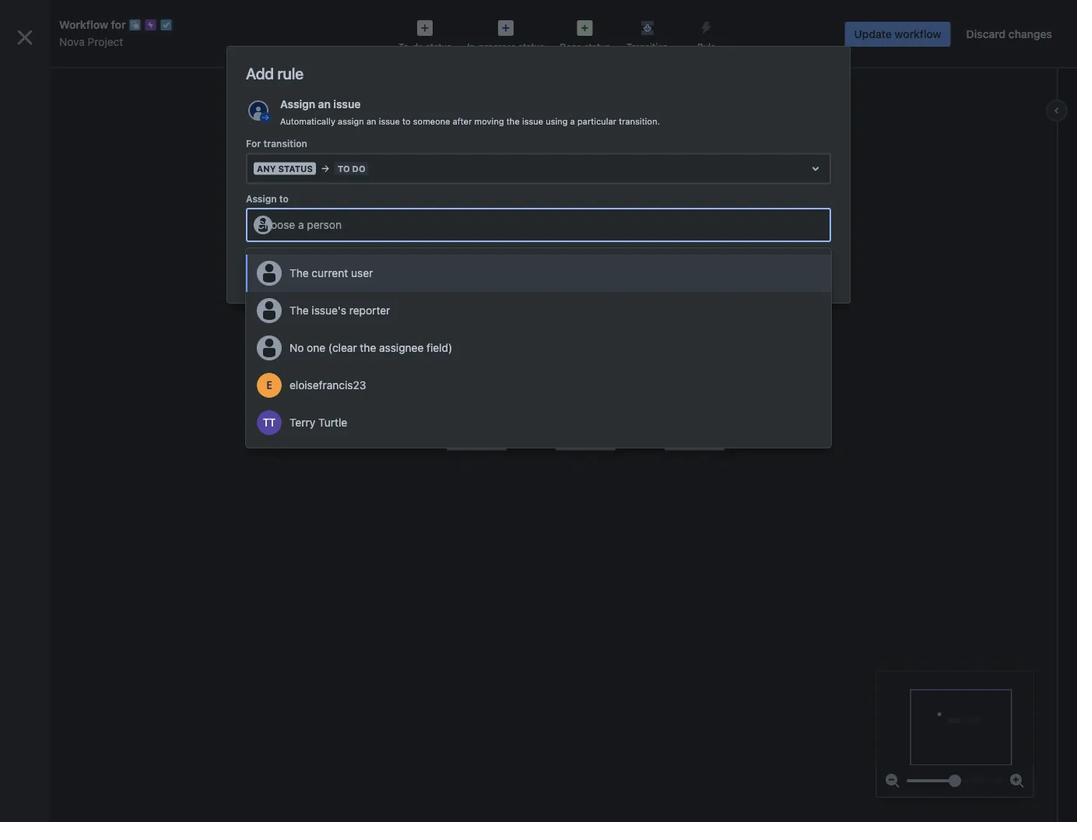 Task type: describe. For each thing, give the bounding box(es) containing it.
done
[[560, 42, 582, 52]]

primary element
[[9, 0, 782, 43]]

assign
[[338, 116, 364, 127]]

dialog containing workflow for
[[0, 0, 1078, 822]]

automatically
[[280, 116, 336, 127]]

particular
[[578, 116, 617, 127]]

assign for to
[[246, 193, 277, 204]]

you're in a team-managed project
[[19, 768, 168, 779]]

done status button
[[552, 16, 618, 53]]

discard
[[967, 28, 1006, 40]]

using
[[546, 116, 568, 127]]

assign for an
[[280, 98, 315, 111]]

assignee
[[379, 342, 424, 354]]

nova project link
[[59, 33, 123, 51]]

(clear
[[328, 342, 357, 354]]

on
[[50, 111, 62, 122]]

do
[[413, 42, 423, 52]]

assign an issue automatically assign an issue to someone after moving the issue using a particular transition.
[[280, 98, 660, 127]]

user
[[351, 267, 373, 280]]

0 horizontal spatial the
[[64, 111, 79, 122]]

zoom out image
[[884, 772, 902, 790]]

you're in the workflow viewfinder, use the arrow keys to move it element
[[877, 672, 1033, 765]]

to-do status button
[[391, 16, 460, 53]]

in-progress status
[[467, 42, 545, 52]]

after
[[453, 116, 472, 127]]

project inside nova project software project
[[89, 85, 120, 96]]

any
[[257, 163, 276, 174]]

for
[[111, 18, 126, 31]]

rule button
[[677, 16, 736, 53]]

in-
[[467, 42, 479, 52]]

eloisefrancis23 image
[[257, 373, 282, 398]]

the current user
[[290, 267, 373, 280]]

0 vertical spatial an
[[318, 98, 331, 111]]

transition button
[[618, 16, 677, 53]]

reporter
[[349, 304, 390, 317]]

terry
[[290, 416, 315, 429]]

terry turtle image
[[257, 410, 282, 435]]

1 horizontal spatial the
[[360, 342, 376, 354]]

moving
[[475, 116, 504, 127]]

workflow for
[[59, 18, 126, 31]]

to
[[338, 163, 350, 174]]

status inside popup button
[[426, 42, 452, 52]]

assign to
[[246, 193, 289, 204]]

choose a person
[[257, 218, 342, 231]]

managed
[[94, 768, 134, 779]]

one
[[307, 342, 326, 354]]

update workflow button
[[845, 22, 951, 47]]

to do
[[338, 163, 366, 174]]

plan
[[105, 111, 124, 122]]

0 horizontal spatial to
[[279, 193, 289, 204]]

transition.
[[619, 116, 660, 127]]

project settings link
[[6, 174, 181, 205]]

Zoom level range field
[[907, 765, 1004, 796]]

status inside popup button
[[584, 42, 610, 52]]

create button
[[567, 9, 620, 34]]

create
[[576, 15, 611, 28]]

choose
[[257, 218, 295, 231]]

you're on the free plan
[[19, 111, 124, 122]]

2 vertical spatial project
[[40, 183, 76, 196]]

progress
[[479, 42, 516, 52]]

the current user image
[[257, 261, 282, 286]]

2 vertical spatial a
[[60, 768, 65, 779]]

discard changes
[[967, 28, 1053, 40]]

types
[[52, 225, 81, 238]]

you're for you're on the free plan
[[19, 111, 48, 122]]

Search field
[[782, 9, 937, 34]]

status inside for transition element
[[278, 163, 313, 174]]

to-do status
[[399, 42, 452, 52]]

to-
[[399, 42, 413, 52]]

team-
[[67, 768, 94, 779]]



Task type: vqa. For each thing, say whether or not it's contained in the screenshot.
KAN
no



Task type: locate. For each thing, give the bounding box(es) containing it.
the right '(clear' at the left top
[[360, 342, 376, 354]]

issue types group
[[6, 211, 181, 412]]

1 vertical spatial an
[[367, 116, 376, 127]]

you're left in on the bottom of page
[[19, 768, 47, 779]]

project
[[88, 35, 123, 48], [76, 69, 113, 81], [40, 183, 76, 196]]

0 horizontal spatial a
[[60, 768, 65, 779]]

a
[[570, 116, 575, 127], [298, 218, 304, 231], [60, 768, 65, 779]]

1 vertical spatial project
[[76, 69, 113, 81]]

0 vertical spatial to
[[403, 116, 411, 127]]

1 vertical spatial assign
[[246, 193, 277, 204]]

project inside nova project software project
[[76, 69, 113, 81]]

issue's
[[312, 304, 346, 317]]

issue left using
[[522, 116, 543, 127]]

update workflow
[[855, 28, 942, 40]]

add rule
[[246, 64, 304, 82]]

project for nova project software project
[[76, 69, 113, 81]]

status down create button
[[584, 42, 610, 52]]

0 vertical spatial project
[[89, 85, 120, 96]]

for transition element
[[246, 153, 832, 184]]

upgrade button
[[19, 131, 103, 156]]

current
[[312, 267, 348, 280]]

person
[[307, 218, 342, 231]]

1 horizontal spatial issue
[[379, 116, 400, 127]]

2 horizontal spatial a
[[570, 116, 575, 127]]

no one (clear the assignee field)
[[290, 342, 452, 354]]

nova project software project
[[47, 69, 120, 96]]

status down transition
[[278, 163, 313, 174]]

for transition
[[246, 138, 308, 149]]

for
[[246, 138, 261, 149]]

2 the from the top
[[290, 304, 309, 317]]

any status
[[257, 163, 313, 174]]

field)
[[427, 342, 452, 354]]

0 vertical spatial project
[[88, 35, 123, 48]]

nova up software
[[47, 69, 73, 81]]

to inside assign an issue automatically assign an issue to someone after moving the issue using a particular transition.
[[403, 116, 411, 127]]

issue types
[[22, 225, 81, 238]]

project
[[89, 85, 120, 96], [137, 768, 168, 779]]

a right using
[[570, 116, 575, 127]]

zoom in image
[[1008, 772, 1027, 790]]

free
[[82, 111, 102, 122]]

the issue's reporter image
[[257, 298, 282, 323]]

open image
[[807, 159, 825, 178]]

an right assign
[[367, 116, 376, 127]]

status right the do
[[426, 42, 452, 52]]

in
[[49, 768, 57, 779]]

2 horizontal spatial the
[[507, 116, 520, 127]]

1 vertical spatial the
[[290, 304, 309, 317]]

assign
[[280, 98, 315, 111], [246, 193, 277, 204]]

project settings
[[40, 183, 119, 196]]

add
[[246, 64, 274, 82]]

workflow
[[895, 28, 942, 40]]

to up choose
[[279, 193, 289, 204]]

nova down workflow
[[59, 35, 85, 48]]

software
[[47, 85, 86, 96]]

the right the current user icon
[[290, 267, 309, 280]]

someone
[[413, 116, 450, 127]]

do
[[352, 163, 366, 174]]

to left 'someone'
[[403, 116, 411, 127]]

workflow
[[59, 18, 108, 31]]

turtle
[[318, 416, 347, 429]]

a left person
[[298, 218, 304, 231]]

the right the issue's reporter image
[[290, 304, 309, 317]]

settings
[[79, 183, 119, 196]]

project right managed
[[137, 768, 168, 779]]

the
[[290, 267, 309, 280], [290, 304, 309, 317]]

a inside assign an issue automatically assign an issue to someone after moving the issue using a particular transition.
[[570, 116, 575, 127]]

transition
[[627, 42, 668, 52]]

transition
[[264, 138, 308, 149]]

you're left on
[[19, 111, 48, 122]]

in-progress status button
[[460, 16, 552, 53]]

status right progress
[[519, 42, 545, 52]]

0 vertical spatial the
[[290, 267, 309, 280]]

to
[[403, 116, 411, 127], [279, 193, 289, 204]]

project up software
[[76, 69, 113, 81]]

1 horizontal spatial a
[[298, 218, 304, 231]]

no
[[290, 342, 304, 354]]

you're
[[19, 111, 48, 122], [19, 768, 47, 779]]

2 you're from the top
[[19, 768, 47, 779]]

nova for nova project software project
[[47, 69, 73, 81]]

0 horizontal spatial project
[[89, 85, 120, 96]]

1 vertical spatial a
[[298, 218, 304, 231]]

1 vertical spatial you're
[[19, 768, 47, 779]]

1 the from the top
[[290, 267, 309, 280]]

create banner
[[0, 0, 1078, 44]]

status inside popup button
[[519, 42, 545, 52]]

nova project
[[59, 35, 123, 48]]

0 horizontal spatial issue
[[334, 98, 361, 111]]

close workflow editor image
[[12, 25, 37, 50]]

the right on
[[64, 111, 79, 122]]

assign up 'automatically'
[[280, 98, 315, 111]]

issue
[[22, 225, 49, 238]]

1 vertical spatial nova
[[47, 69, 73, 81]]

dialog
[[0, 0, 1078, 822]]

project for nova project
[[88, 35, 123, 48]]

issue up assign
[[334, 98, 361, 111]]

done status
[[560, 42, 610, 52]]

nova inside nova project software project
[[47, 69, 73, 81]]

discard changes button
[[957, 22, 1062, 47]]

upgrade
[[45, 138, 91, 149]]

1 horizontal spatial an
[[367, 116, 376, 127]]

1 horizontal spatial assign
[[280, 98, 315, 111]]

changes
[[1009, 28, 1053, 40]]

0 vertical spatial nova
[[59, 35, 85, 48]]

issue right assign
[[379, 116, 400, 127]]

the right moving at the left top of page
[[507, 116, 520, 127]]

0 vertical spatial a
[[570, 116, 575, 127]]

the inside assign an issue automatically assign an issue to someone after moving the issue using a particular transition.
[[507, 116, 520, 127]]

project up plan
[[89, 85, 120, 96]]

rule
[[698, 42, 716, 52]]

add rule dialog
[[227, 47, 850, 303]]

project left settings
[[40, 183, 76, 196]]

issue
[[334, 98, 361, 111], [379, 116, 400, 127], [522, 116, 543, 127]]

1 horizontal spatial project
[[137, 768, 168, 779]]

an
[[318, 98, 331, 111], [367, 116, 376, 127]]

1 vertical spatial to
[[279, 193, 289, 204]]

you're for you're in a team-managed project
[[19, 768, 47, 779]]

terry turtle
[[290, 416, 347, 429]]

the for the issue's reporter
[[290, 304, 309, 317]]

nova
[[59, 35, 85, 48], [47, 69, 73, 81]]

1 you're from the top
[[19, 111, 48, 122]]

project down "for"
[[88, 35, 123, 48]]

0 horizontal spatial assign
[[246, 193, 277, 204]]

an up 'automatically'
[[318, 98, 331, 111]]

the
[[64, 111, 79, 122], [507, 116, 520, 127], [360, 342, 376, 354]]

1 vertical spatial project
[[137, 768, 168, 779]]

a right in on the bottom of page
[[60, 768, 65, 779]]

0 horizontal spatial an
[[318, 98, 331, 111]]

2 horizontal spatial issue
[[522, 116, 543, 127]]

0 vertical spatial you're
[[19, 111, 48, 122]]

jira software image
[[40, 12, 145, 31], [40, 12, 145, 31]]

eloisefrancis23
[[290, 379, 366, 392]]

assign inside assign an issue automatically assign an issue to someone after moving the issue using a particular transition.
[[280, 98, 315, 111]]

rule
[[278, 64, 304, 82]]

0 vertical spatial assign
[[280, 98, 315, 111]]

nova for nova project
[[59, 35, 85, 48]]

update
[[855, 28, 892, 40]]

assign up choose
[[246, 193, 277, 204]]

no one (clear the assignee field) image
[[257, 336, 282, 360]]

the issue's reporter
[[290, 304, 390, 317]]

1 horizontal spatial to
[[403, 116, 411, 127]]

status
[[426, 42, 452, 52], [519, 42, 545, 52], [584, 42, 610, 52], [278, 163, 313, 174]]

the for the current user
[[290, 267, 309, 280]]



